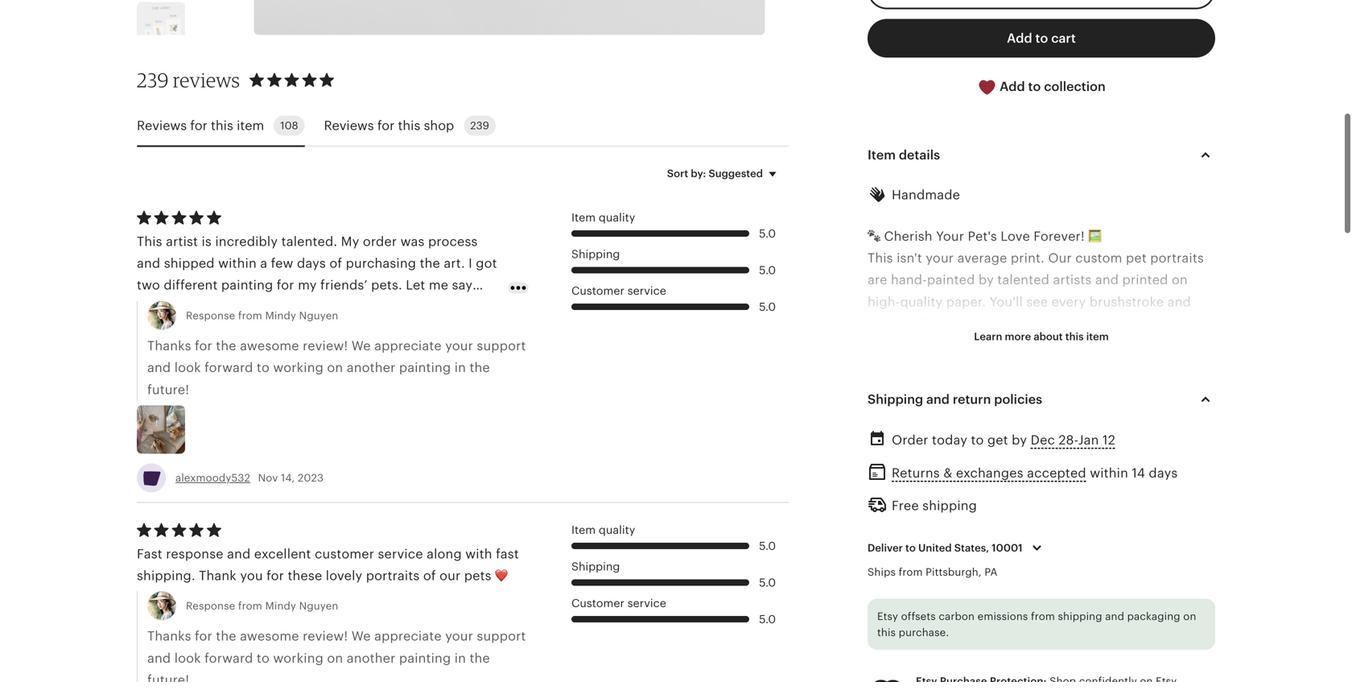 Task type: describe. For each thing, give the bounding box(es) containing it.
14
[[1132, 466, 1146, 480]]

to inside dropdown button
[[906, 542, 916, 554]]

and inside etsy offsets carbon emissions from shipping and packaging on this purchase.
[[1106, 611, 1125, 623]]

1 forward from the top
[[205, 360, 253, 375]]

a right take
[[1054, 645, 1061, 659]]

by inside 🐾 cherish your pet's love forever! 🖼️ this isn't your average print. our custom pet portraits are hand-painted by talented artists and printed on high-quality paper. you'll see every brushstroke and tiny detail, making it a timeless keepsake.
[[979, 273, 994, 287]]

1 vertical spatial item
[[572, 211, 596, 224]]

your inside 🐾 cherish your pet's love forever! 🖼️ this isn't your average print. our custom pet portraits are hand-painted by talented artists and printed on high-quality paper. you'll see every brushstroke and tiny detail, making it a timeless keepsake.
[[937, 229, 965, 243]]

won't
[[891, 382, 925, 397]]

from inside etsy offsets carbon emissions from shipping and packaging on this purchase.
[[1031, 611, 1056, 623]]

nov
[[258, 472, 278, 484]]

policies
[[995, 392, 1043, 407]]

learn more about this item
[[975, 330, 1109, 342]]

our inside we won't ship until you're happy. you can request revisions, but most of our portraits are so perfect, they rarely need any changes. each piece is tailored just for you.
[[1007, 404, 1028, 419]]

sort by: suggested button
[[655, 157, 795, 190]]

approve
[[884, 645, 937, 659]]

our inside how to order? 🛒📝 1. place your order 🛒: select number of pets and size. 2. send us a photo 📸: after placing your order, send us a photo of your pet by messaging the seller. 3. receive a proof 🎨: our talented artist will hand paint your pet portrait and create a digital proof of your pet's portrait. we'll send this proof to you for approval. 4. approve the proof ✔️: take a look at the proof and let us know if you'd like any adjustments. once you'r
[[1005, 579, 1028, 594]]

239 reviews
[[137, 68, 240, 92]]

digital
[[1056, 601, 1096, 616]]

your inside how to order? 🛒📝 1. place your order 🛒: select number of pets and size. 2. send us a photo 📸: after placing your order, send us a photo of your pet by messaging the seller. 3. receive a proof 🎨: our talented artist will hand paint your pet portrait and create a digital proof of your pet's portrait. we'll send this proof to you for approval. 4. approve the proof ✔️: take a look at the proof and let us know if you'd like any adjustments. once you'r
[[918, 514, 946, 528]]

🐾 cherish your pet's love forever! 🖼️ this isn't your average print. our custom pet portraits are hand-painted by talented artists and printed on high-quality paper. you'll see every brushstroke and tiny detail, making it a timeless keepsake.
[[868, 229, 1205, 331]]

cart
[[1052, 31, 1077, 45]]

0 vertical spatial proof
[[947, 579, 980, 594]]

item details
[[868, 148, 941, 162]]

you'll
[[990, 295, 1023, 309]]

any inside we won't ship until you're happy. you can request revisions, but most of our portraits are so perfect, they rarely need any changes. each piece is tailored just for you.
[[942, 426, 964, 440]]

details
[[899, 148, 941, 162]]

our inside fast response and excellent customer service along with fast shipping. thank you for these lovely portraits of our pets ❤️
[[440, 568, 461, 583]]

2 painting from the top
[[399, 651, 451, 665]]

and inside dropdown button
[[927, 392, 950, 407]]

0 horizontal spatial us
[[868, 667, 882, 681]]

2 customer from the top
[[572, 597, 625, 610]]

you inside fast response and excellent customer service along with fast shipping. thank you for these lovely portraits of our pets ❤️
[[240, 568, 263, 583]]

1 customer from the top
[[572, 284, 625, 297]]

deliver to united states, 10001 button
[[856, 531, 1059, 565]]

2 vertical spatial pet
[[900, 601, 920, 616]]

perfect,
[[1131, 404, 1180, 419]]

0 vertical spatial shipping
[[572, 248, 620, 261]]

so
[[1112, 404, 1127, 419]]

1.
[[868, 514, 877, 528]]

1 painting from the top
[[399, 360, 451, 375]]

2 vertical spatial we
[[352, 629, 371, 644]]

look inside how to order? 🛒📝 1. place your order 🛒: select number of pets and size. 2. send us a photo 📸: after placing your order, send us a photo of your pet by messaging the seller. 3. receive a proof 🎨: our talented artist will hand paint your pet portrait and create a digital proof of your pet's portrait. we'll send this proof to you for approval. 4. approve the proof ✔️: take a look at the proof and let us know if you'd like any adjustments. once you'r
[[1064, 645, 1091, 659]]

happy.
[[1032, 382, 1074, 397]]

after
[[1010, 535, 1041, 550]]

by:
[[691, 167, 706, 179]]

portrait
[[924, 601, 971, 616]]

1 customer service from the top
[[572, 284, 667, 297]]

0 horizontal spatial proof
[[1016, 623, 1050, 638]]

for inside fast response and excellent customer service along with fast shipping. thank you for these lovely portraits of our pets ❤️
[[267, 568, 284, 583]]

along
[[427, 547, 462, 561]]

alexmoody532 nov 14, 2023
[[176, 472, 324, 484]]

portrait.
[[868, 623, 919, 638]]

number
[[1054, 514, 1103, 528]]

1 vertical spatial by
[[1012, 433, 1028, 447]]

offsets
[[902, 611, 936, 623]]

item inside item details dropdown button
[[868, 148, 896, 162]]

deliver
[[868, 542, 903, 554]]

of up 'approval.' on the right bottom
[[1137, 601, 1150, 616]]

cherish
[[885, 229, 933, 243]]

item details button
[[854, 136, 1230, 174]]

0 vertical spatial we
[[352, 339, 371, 353]]

2 vertical spatial shipping
[[572, 560, 620, 573]]

once
[[1108, 667, 1141, 681]]

just
[[1166, 426, 1189, 440]]

0 vertical spatial proof
[[1099, 601, 1133, 616]]

quality inside 🐾 cherish your pet's love forever! 🖼️ this isn't your average print. our custom pet portraits are hand-painted by talented artists and printed on high-quality paper. you'll see every brushstroke and tiny detail, making it a timeless keepsake.
[[901, 295, 943, 309]]

custom
[[1076, 251, 1123, 265]]

🖼️
[[1089, 229, 1102, 243]]

this inside etsy offsets carbon emissions from shipping and packaging on this purchase.
[[878, 626, 896, 638]]

alexmoody532
[[176, 472, 250, 484]]

approval.
[[1118, 623, 1176, 638]]

days
[[1149, 466, 1178, 480]]

rarely
[[868, 426, 904, 440]]

0 vertical spatial order
[[892, 433, 929, 447]]

let
[[1199, 645, 1215, 659]]

excellent
[[254, 547, 311, 561]]

you'd
[[935, 667, 969, 681]]

add to collection button
[[868, 67, 1216, 107]]

for inside we won't ship until you're happy. you can request revisions, but most of our portraits are so perfect, they rarely need any changes. each piece is tailored just for you.
[[1193, 426, 1210, 440]]

return
[[953, 392, 992, 407]]

a down ships from pittsburgh, pa
[[936, 579, 943, 594]]

0 vertical spatial service
[[628, 284, 667, 297]]

by inside how to order? 🛒📝 1. place your order 🛒: select number of pets and size. 2. send us a photo 📸: after placing your order, send us a photo of your pet by messaging the seller. 3. receive a proof 🎨: our talented artist will hand paint your pet portrait and create a digital proof of your pet's portrait. we'll send this proof to you for approval. 4. approve the proof ✔️: take a look at the proof and let us know if you'd like any adjustments. once you'r
[[992, 557, 1007, 572]]

1 vertical spatial proof
[[964, 645, 998, 659]]

sort by: suggested
[[667, 167, 763, 179]]

talented inside how to order? 🛒📝 1. place your order 🛒: select number of pets and size. 2. send us a photo 📸: after placing your order, send us a photo of your pet by messaging the seller. 3. receive a proof 🎨: our talented artist will hand paint your pet portrait and create a digital proof of your pet's portrait. we'll send this proof to you for approval. 4. approve the proof ✔️: take a look at the proof and let us know if you'd like any adjustments. once you'r
[[1032, 579, 1084, 594]]

12
[[1103, 433, 1116, 447]]

select
[[1011, 514, 1050, 528]]

1 working from the top
[[273, 360, 324, 375]]

how to order? 🛒📝 1. place your order 🛒: select number of pets and size. 2. send us a photo 📸: after placing your order, send us a photo of your pet by messaging the seller. 3. receive a proof 🎨: our talented artist will hand paint your pet portrait and create a digital proof of your pet's portrait. we'll send this proof to you for approval. 4. approve the proof ✔️: take a look at the proof and let us know if you'd like any adjustments. once you'r
[[868, 492, 1215, 682]]

painted
[[928, 273, 976, 287]]

within
[[1090, 466, 1129, 480]]

are inside we won't ship until you're happy. you can request revisions, but most of our portraits are so perfect, they rarely need any changes. each piece is tailored just for you.
[[1089, 404, 1109, 419]]

etsy
[[878, 611, 899, 623]]

mini custom watercolor pet portrait dog portrait from photos image 10 image
[[137, 2, 185, 50]]

at
[[1095, 645, 1107, 659]]

we inside we won't ship until you're happy. you can request revisions, but most of our portraits are so perfect, they rarely need any changes. each piece is tailored just for you.
[[868, 382, 887, 397]]

0 vertical spatial quality
[[599, 211, 636, 224]]

🛒:
[[990, 514, 1007, 528]]

1 appreciate from the top
[[375, 339, 442, 353]]

it
[[987, 316, 996, 331]]

need
[[907, 426, 939, 440]]

2.
[[868, 535, 879, 550]]

10001
[[992, 542, 1023, 554]]

handmade
[[892, 188, 961, 202]]

placing
[[1044, 535, 1091, 550]]

shipping.
[[137, 568, 195, 583]]

1 horizontal spatial us
[[1201, 535, 1215, 550]]

service inside fast response and excellent customer service along with fast shipping. thank you for these lovely portraits of our pets ❤️
[[378, 547, 423, 561]]

united
[[919, 542, 952, 554]]

customer
[[315, 547, 375, 561]]

free shipping
[[892, 498, 978, 513]]

ship
[[929, 382, 955, 397]]

place
[[881, 514, 915, 528]]

108
[[280, 120, 298, 132]]

photo
[[949, 535, 985, 550]]

4 5.0 from the top
[[759, 539, 776, 552]]

1 support from the top
[[477, 339, 526, 353]]

239 for 239
[[470, 120, 489, 132]]

view details of this review photo by alexmoody532 image
[[137, 405, 185, 454]]

fast response and excellent customer service along with fast shipping. thank you for these lovely portraits of our pets ❤️
[[137, 547, 519, 583]]

1 another from the top
[[347, 360, 396, 375]]

dec 28-jan 12 button
[[1031, 428, 1116, 452]]

239 for 239 reviews
[[137, 68, 169, 92]]

a down the deliver
[[868, 557, 875, 572]]

3.
[[868, 579, 880, 594]]

2 customer service from the top
[[572, 597, 667, 610]]

14,
[[281, 472, 295, 484]]

of inside fast response and excellent customer service along with fast shipping. thank you for these lovely portraits of our pets ❤️
[[423, 568, 436, 583]]

pets inside fast response and excellent customer service along with fast shipping. thank you for these lovely portraits of our pets ❤️
[[464, 568, 492, 583]]

lovely
[[326, 568, 363, 583]]

high-
[[868, 295, 901, 309]]

pet inside 🐾 cherish your pet's love forever! 🖼️ this isn't your average print. our custom pet portraits are hand-painted by talented artists and printed on high-quality paper. you'll see every brushstroke and tiny detail, making it a timeless keepsake.
[[1127, 251, 1147, 265]]

portraits for fast response and excellent customer service along with fast shipping. thank you for these lovely portraits of our pets ❤️
[[366, 568, 420, 583]]

learn
[[975, 330, 1003, 342]]

like
[[972, 667, 994, 681]]

2 another from the top
[[347, 651, 396, 665]]

5 5.0 from the top
[[759, 576, 776, 589]]

2 working from the top
[[273, 651, 324, 665]]

deliver to united states, 10001
[[868, 542, 1023, 554]]

2 vertical spatial proof
[[1134, 645, 1168, 659]]

1 response from the top
[[186, 309, 235, 322]]

🐾
[[868, 229, 881, 243]]

1 mindy from the top
[[265, 309, 296, 322]]

exchanges
[[957, 466, 1024, 480]]

portraits inside we won't ship until you're happy. you can request revisions, but most of our portraits are so perfect, they rarely need any changes. each piece is tailored just for you.
[[1032, 404, 1086, 419]]

fast
[[137, 547, 163, 561]]

1 5.0 from the top
[[759, 227, 776, 240]]

📸:
[[989, 535, 1006, 550]]

returns & exchanges accepted button
[[892, 462, 1087, 485]]

get
[[988, 433, 1009, 447]]

packaging
[[1128, 611, 1181, 623]]

on inside 🐾 cherish your pet's love forever! 🖼️ this isn't your average print. our custom pet portraits are hand-painted by talented artists and printed on high-quality paper. you'll see every brushstroke and tiny detail, making it a timeless keepsake.
[[1172, 273, 1188, 287]]

reviews for this shop
[[324, 118, 454, 133]]

emissions
[[978, 611, 1029, 623]]

collection
[[1045, 79, 1106, 94]]

❤️
[[495, 568, 508, 583]]

2 support from the top
[[477, 629, 526, 644]]



Task type: vqa. For each thing, say whether or not it's contained in the screenshot.
service within THE FAST RESPONSE AND EXCELLENT CUSTOMER SERVICE ALONG WITH FAST SHIPPING. THANK YOU FOR THESE LOVELY PORTRAITS OF OUR PETS ❤️
yes



Task type: locate. For each thing, give the bounding box(es) containing it.
customer service
[[572, 284, 667, 297], [572, 597, 667, 610]]

our down you're
[[1007, 404, 1028, 419]]

0 vertical spatial support
[[477, 339, 526, 353]]

0 horizontal spatial our
[[440, 568, 461, 583]]

you inside how to order? 🛒📝 1. place your order 🛒: select number of pets and size. 2. send us a photo 📸: after placing your order, send us a photo of your pet by messaging the seller. 3. receive a proof 🎨: our talented artist will hand paint your pet portrait and create a digital proof of your pet's portrait. we'll send this proof to you for approval. 4. approve the proof ✔️: take a look at the proof and let us know if you'd like any adjustments. once you'r
[[1070, 623, 1093, 638]]

1 vertical spatial 239
[[470, 120, 489, 132]]

the
[[216, 339, 237, 353], [470, 360, 490, 375], [1083, 557, 1103, 572], [216, 629, 237, 644], [940, 645, 961, 659], [1110, 645, 1131, 659], [470, 651, 490, 665]]

0 horizontal spatial you
[[240, 568, 263, 583]]

more
[[1005, 330, 1032, 342]]

1 vertical spatial forward
[[205, 651, 253, 665]]

on inside etsy offsets carbon emissions from shipping and packaging on this purchase.
[[1184, 611, 1197, 623]]

on
[[1172, 273, 1188, 287], [327, 360, 343, 375], [1184, 611, 1197, 623], [327, 651, 343, 665]]

1 vertical spatial another
[[347, 651, 396, 665]]

2 review! from the top
[[303, 629, 348, 644]]

suggested
[[709, 167, 763, 179]]

1 horizontal spatial proof
[[1099, 601, 1133, 616]]

a inside 🐾 cherish your pet's love forever! 🖼️ this isn't your average print. our custom pet portraits are hand-painted by talented artists and printed on high-quality paper. you'll see every brushstroke and tiny detail, making it a timeless keepsake.
[[999, 316, 1006, 331]]

1 vertical spatial working
[[273, 651, 324, 665]]

with
[[466, 547, 493, 561]]

1 vertical spatial support
[[477, 629, 526, 644]]

thank
[[199, 568, 237, 583]]

0 horizontal spatial order
[[892, 433, 929, 447]]

1 horizontal spatial you
[[1070, 623, 1093, 638]]

1 awesome from the top
[[240, 339, 299, 353]]

pets up the order,
[[1123, 514, 1150, 528]]

tiny
[[868, 316, 891, 331]]

our inside 🐾 cherish your pet's love forever! 🖼️ this isn't your average print. our custom pet portraits are hand-painted by talented artists and printed on high-quality paper. you'll see every brushstroke and tiny detail, making it a timeless keepsake.
[[1049, 251, 1072, 265]]

0 vertical spatial painting
[[399, 360, 451, 375]]

jan
[[1079, 433, 1100, 447]]

2 horizontal spatial pet
[[1127, 251, 1147, 265]]

4.
[[868, 645, 880, 659]]

artists
[[1054, 273, 1092, 287]]

2 vertical spatial service
[[628, 597, 667, 610]]

portraits right lovely
[[366, 568, 420, 583]]

piece
[[1063, 426, 1097, 440]]

1 vertical spatial service
[[378, 547, 423, 561]]

hand-
[[891, 273, 928, 287]]

1 vertical spatial our
[[440, 568, 461, 583]]

1 horizontal spatial pets
[[1123, 514, 1150, 528]]

2 response from the top
[[186, 600, 235, 612]]

send down "size."
[[1167, 535, 1197, 550]]

1 vertical spatial nguyen
[[299, 600, 339, 612]]

1 vertical spatial order
[[950, 514, 987, 528]]

talented down print.
[[998, 273, 1050, 287]]

pet up printed
[[1127, 251, 1147, 265]]

239 right shop
[[470, 120, 489, 132]]

talented inside 🐾 cherish your pet's love forever! 🖼️ this isn't your average print. our custom pet portraits are hand-painted by talented artists and printed on high-quality paper. you'll see every brushstroke and tiny detail, making it a timeless keepsake.
[[998, 273, 1050, 287]]

is
[[1101, 426, 1111, 440]]

reviews right the 108
[[324, 118, 374, 133]]

a right it on the top right of page
[[999, 316, 1006, 331]]

1 vertical spatial in
[[455, 651, 466, 665]]

6 5.0 from the top
[[759, 613, 776, 626]]

proof
[[1099, 601, 1133, 616], [1016, 623, 1050, 638], [1134, 645, 1168, 659]]

0 vertical spatial pet
[[1127, 251, 1147, 265]]

0 vertical spatial customer
[[572, 284, 625, 297]]

2 nguyen from the top
[[299, 600, 339, 612]]

reviews for reviews for this item
[[137, 118, 187, 133]]

us down 4.
[[868, 667, 882, 681]]

0 horizontal spatial pets
[[464, 568, 492, 583]]

pets inside how to order? 🛒📝 1. place your order 🛒: select number of pets and size. 2. send us a photo 📸: after placing your order, send us a photo of your pet by messaging the seller. 3. receive a proof 🎨: our talented artist will hand paint your pet portrait and create a digital proof of your pet's portrait. we'll send this proof to you for approval. 4. approve the proof ✔️: take a look at the proof and let us know if you'd like any adjustments. once you'r
[[1123, 514, 1150, 528]]

tailored
[[1115, 426, 1163, 440]]

pets down "with"
[[464, 568, 492, 583]]

any inside how to order? 🛒📝 1. place your order 🛒: select number of pets and size. 2. send us a photo 📸: after placing your order, send us a photo of your pet by messaging the seller. 3. receive a proof 🎨: our talented artist will hand paint your pet portrait and create a digital proof of your pet's portrait. we'll send this proof to you for approval. 4. approve the proof ✔️: take a look at the proof and let us know if you'd like any adjustments. once you'r
[[997, 667, 1019, 681]]

our down along
[[440, 568, 461, 583]]

talented down messaging
[[1032, 579, 1084, 594]]

for inside how to order? 🛒📝 1. place your order 🛒: select number of pets and size. 2. send us a photo 📸: after placing your order, send us a photo of your pet by messaging the seller. 3. receive a proof 🎨: our talented artist will hand paint your pet portrait and create a digital proof of your pet's portrait. we'll send this proof to you for approval. 4. approve the proof ✔️: take a look at the proof and let us know if you'd like any adjustments. once you'r
[[1096, 623, 1114, 638]]

shipping down artist
[[1059, 611, 1103, 623]]

a right us
[[938, 535, 945, 550]]

1 vertical spatial response from mindy nguyen
[[186, 600, 339, 612]]

future!
[[147, 382, 189, 397], [147, 673, 189, 682]]

1 in from the top
[[455, 360, 466, 375]]

1 vertical spatial awesome
[[240, 629, 299, 644]]

0 horizontal spatial 239
[[137, 68, 169, 92]]

1 horizontal spatial any
[[997, 667, 1019, 681]]

any down the but
[[942, 426, 964, 440]]

0 horizontal spatial are
[[868, 273, 888, 287]]

add for add to cart
[[1007, 31, 1033, 45]]

a left digital at the bottom of page
[[1045, 601, 1053, 616]]

shipping
[[923, 498, 978, 513], [1059, 611, 1103, 623]]

request
[[1130, 382, 1178, 397]]

add to cart button
[[868, 19, 1216, 57]]

they
[[1184, 404, 1211, 419]]

item inside dropdown button
[[1087, 330, 1109, 342]]

0 horizontal spatial reviews
[[137, 118, 187, 133]]

pets
[[1123, 514, 1150, 528], [464, 568, 492, 583]]

this down reviews
[[211, 118, 233, 133]]

shipping down &
[[923, 498, 978, 513]]

this
[[868, 251, 894, 265]]

1 item quality from the top
[[572, 211, 636, 224]]

are down this
[[868, 273, 888, 287]]

0 vertical spatial portraits
[[1151, 251, 1205, 265]]

2 vertical spatial quality
[[599, 523, 636, 536]]

are left so
[[1089, 404, 1109, 419]]

2 horizontal spatial proof
[[1134, 645, 1168, 659]]

are inside 🐾 cherish your pet's love forever! 🖼️ this isn't your average print. our custom pet portraits are hand-painted by talented artists and printed on high-quality paper. you'll see every brushstroke and tiny detail, making it a timeless keepsake.
[[868, 273, 888, 287]]

by right get
[[1012, 433, 1028, 447]]

1 vertical spatial add
[[1000, 79, 1026, 94]]

pet down receive
[[900, 601, 920, 616]]

are
[[868, 273, 888, 287], [1089, 404, 1109, 419]]

0 vertical spatial awesome
[[240, 339, 299, 353]]

of down the united
[[920, 557, 933, 572]]

you down digital at the bottom of page
[[1070, 623, 1093, 638]]

you
[[240, 568, 263, 583], [1070, 623, 1093, 638]]

order?
[[916, 492, 960, 506]]

shipping inside dropdown button
[[868, 392, 924, 407]]

0 horizontal spatial item
[[237, 118, 264, 133]]

any down ✔️:
[[997, 667, 1019, 681]]

1 vertical spatial customer service
[[572, 597, 667, 610]]

1 horizontal spatial our
[[1007, 404, 1028, 419]]

2 thanks from the top
[[147, 629, 191, 644]]

order inside how to order? 🛒📝 1. place your order 🛒: select number of pets and size. 2. send us a photo 📸: after placing your order, send us a photo of your pet by messaging the seller. 3. receive a proof 🎨: our talented artist will hand paint your pet portrait and create a digital proof of your pet's portrait. we'll send this proof to you for approval. 4. approve the proof ✔️: take a look at the proof and let us know if you'd like any adjustments. once you'r
[[950, 514, 987, 528]]

artist
[[1088, 579, 1120, 594]]

by down 10001
[[992, 557, 1007, 572]]

1 vertical spatial pets
[[464, 568, 492, 583]]

in
[[455, 360, 466, 375], [455, 651, 466, 665]]

pittsburgh,
[[926, 566, 982, 578]]

1 horizontal spatial send
[[1167, 535, 1197, 550]]

0 vertical spatial future!
[[147, 382, 189, 397]]

0 horizontal spatial portraits
[[366, 568, 420, 583]]

etsy offsets carbon emissions from shipping and packaging on this purchase.
[[878, 611, 1197, 638]]

2 response from mindy nguyen from the top
[[186, 600, 339, 612]]

portraits down happy.
[[1032, 404, 1086, 419]]

shipping and return policies
[[868, 392, 1043, 407]]

detail,
[[895, 316, 934, 331]]

pet's
[[968, 229, 998, 243]]

this down emissions
[[989, 623, 1012, 638]]

painting
[[399, 360, 451, 375], [399, 651, 451, 665]]

2 reviews from the left
[[324, 118, 374, 133]]

0 vertical spatial item quality
[[572, 211, 636, 224]]

1 vertical spatial quality
[[901, 295, 943, 309]]

returns
[[892, 466, 940, 480]]

0 vertical spatial customer service
[[572, 284, 667, 297]]

alexmoody532 link
[[176, 472, 250, 484]]

proof up like
[[964, 645, 998, 659]]

1 horizontal spatial pet
[[968, 557, 988, 572]]

1 horizontal spatial item
[[1087, 330, 1109, 342]]

order,
[[1126, 535, 1164, 550]]

of inside we won't ship until you're happy. you can request revisions, but most of our portraits are so perfect, they rarely need any changes. each piece is tailored just for you.
[[991, 404, 1004, 419]]

portraits inside fast response and excellent customer service along with fast shipping. thank you for these lovely portraits of our pets ❤️
[[366, 568, 420, 583]]

these
[[288, 568, 322, 583]]

0 vertical spatial review!
[[303, 339, 348, 353]]

2 forward from the top
[[205, 651, 253, 665]]

0 vertical spatial add
[[1007, 31, 1033, 45]]

0 horizontal spatial pet
[[900, 601, 920, 616]]

another
[[347, 360, 396, 375], [347, 651, 396, 665]]

send down carbon at bottom right
[[955, 623, 986, 638]]

of up changes.
[[991, 404, 1004, 419]]

messaging
[[1011, 557, 1079, 572]]

1 horizontal spatial order
[[950, 514, 987, 528]]

pet down states,
[[968, 557, 988, 572]]

1 vertical spatial item quality
[[572, 523, 636, 536]]

1 vertical spatial appreciate
[[375, 629, 442, 644]]

this right about
[[1066, 330, 1084, 342]]

of down along
[[423, 568, 436, 583]]

send
[[1167, 535, 1197, 550], [955, 623, 986, 638]]

see
[[1027, 295, 1049, 309]]

shop
[[424, 118, 454, 133]]

this down the etsy
[[878, 626, 896, 638]]

making
[[938, 316, 984, 331]]

0 vertical spatial shipping
[[923, 498, 978, 513]]

1 future! from the top
[[147, 382, 189, 397]]

item left the 108
[[237, 118, 264, 133]]

can
[[1104, 382, 1127, 397]]

0 vertical spatial your
[[937, 229, 965, 243]]

order down the revisions,
[[892, 433, 929, 447]]

2 awesome from the top
[[240, 629, 299, 644]]

1 vertical spatial mindy
[[265, 600, 296, 612]]

take
[[1022, 645, 1050, 659]]

portraits up printed
[[1151, 251, 1205, 265]]

1 review! from the top
[[303, 339, 348, 353]]

response
[[186, 309, 235, 322], [186, 600, 235, 612]]

of right number
[[1106, 514, 1119, 528]]

1 vertical spatial we
[[868, 382, 887, 397]]

0 vertical spatial another
[[347, 360, 396, 375]]

0 vertical spatial response
[[186, 309, 235, 322]]

1 reviews from the left
[[137, 118, 187, 133]]

shipping inside etsy offsets carbon emissions from shipping and packaging on this purchase.
[[1059, 611, 1103, 623]]

response from mindy nguyen
[[186, 309, 339, 322], [186, 600, 339, 612]]

1 horizontal spatial shipping
[[1059, 611, 1103, 623]]

2 future! from the top
[[147, 673, 189, 682]]

from
[[238, 309, 262, 322], [899, 566, 923, 578], [238, 600, 262, 612], [1031, 611, 1056, 623]]

1 vertical spatial send
[[955, 623, 986, 638]]

1 horizontal spatial are
[[1089, 404, 1109, 419]]

seller.
[[1107, 557, 1144, 572]]

add to collection
[[997, 79, 1106, 94]]

🛒📝
[[963, 492, 989, 506]]

reviews
[[137, 118, 187, 133], [324, 118, 374, 133]]

0 vertical spatial us
[[1201, 535, 1215, 550]]

your left the pet's
[[937, 229, 965, 243]]

our up the create
[[1005, 579, 1028, 594]]

1 horizontal spatial 239
[[470, 120, 489, 132]]

portraits inside 🐾 cherish your pet's love forever! 🖼️ this isn't your average print. our custom pet portraits are hand-painted by talented artists and printed on high-quality paper. you'll see every brushstroke and tiny detail, making it a timeless keepsake.
[[1151, 251, 1205, 265]]

2 vertical spatial item
[[572, 523, 596, 536]]

0 vertical spatial are
[[868, 273, 888, 287]]

2 item quality from the top
[[572, 523, 636, 536]]

our down the forever!
[[1049, 251, 1072, 265]]

0 vertical spatial mindy
[[265, 309, 296, 322]]

1 horizontal spatial our
[[1049, 251, 1072, 265]]

2 thanks for the awesome review! we appreciate your support and look forward to working on another painting in the future! from the top
[[147, 629, 526, 682]]

returns & exchanges accepted within 14 days
[[892, 466, 1178, 480]]

add down the add to cart button
[[1000, 79, 1026, 94]]

proof down 'approval.' on the right bottom
[[1134, 645, 1168, 659]]

support
[[477, 339, 526, 353], [477, 629, 526, 644]]

sort
[[667, 167, 689, 179]]

1 vertical spatial portraits
[[1032, 404, 1086, 419]]

by down the 'average'
[[979, 273, 994, 287]]

1 thanks from the top
[[147, 339, 191, 353]]

5.0
[[759, 227, 776, 240], [759, 264, 776, 276], [759, 300, 776, 313], [759, 539, 776, 552], [759, 576, 776, 589], [759, 613, 776, 626]]

2 in from the top
[[455, 651, 466, 665]]

proof down artist
[[1099, 601, 1133, 616]]

tab list containing reviews for this item
[[137, 106, 789, 147]]

order up photo
[[950, 514, 987, 528]]

proof up take
[[1016, 623, 1050, 638]]

1 vertical spatial pet
[[968, 557, 988, 572]]

0 vertical spatial item
[[237, 118, 264, 133]]

you're
[[990, 382, 1028, 397]]

item down brushstroke
[[1087, 330, 1109, 342]]

each
[[1029, 426, 1059, 440]]

and inside fast response and excellent customer service along with fast shipping. thank you for these lovely portraits of our pets ❤️
[[227, 547, 251, 561]]

awesome
[[240, 339, 299, 353], [240, 629, 299, 644]]

1 vertical spatial item
[[1087, 330, 1109, 342]]

this inside dropdown button
[[1066, 330, 1084, 342]]

2 vertical spatial portraits
[[366, 568, 420, 583]]

0 horizontal spatial any
[[942, 426, 964, 440]]

this
[[211, 118, 233, 133], [398, 118, 421, 133], [1066, 330, 1084, 342], [989, 623, 1012, 638], [878, 626, 896, 638]]

1 thanks for the awesome review! we appreciate your support and look forward to working on another painting in the future! from the top
[[147, 339, 526, 397]]

proof down pittsburgh,
[[947, 579, 980, 594]]

your down free shipping on the bottom right of the page
[[918, 514, 946, 528]]

pet's
[[1185, 601, 1215, 616]]

receive
[[883, 579, 932, 594]]

0 vertical spatial any
[[942, 426, 964, 440]]

1 vertical spatial your
[[918, 514, 946, 528]]

carbon
[[939, 611, 975, 623]]

0 vertical spatial talented
[[998, 273, 1050, 287]]

reviews down 239 reviews
[[137, 118, 187, 133]]

to
[[1036, 31, 1049, 45], [1029, 79, 1041, 94], [257, 360, 270, 375], [971, 433, 984, 447], [900, 492, 913, 506], [906, 542, 916, 554], [1053, 623, 1066, 638], [257, 651, 270, 665]]

1 vertical spatial review!
[[303, 629, 348, 644]]

reviews for reviews for this shop
[[324, 118, 374, 133]]

us down "size."
[[1201, 535, 1215, 550]]

1 vertical spatial shipping
[[868, 392, 924, 407]]

create
[[1002, 601, 1042, 616]]

paper.
[[947, 295, 987, 309]]

1 vertical spatial future!
[[147, 673, 189, 682]]

0 vertical spatial by
[[979, 273, 994, 287]]

accepted
[[1028, 466, 1087, 480]]

2 5.0 from the top
[[759, 264, 776, 276]]

1 vertical spatial you
[[1070, 623, 1093, 638]]

2 appreciate from the top
[[375, 629, 442, 644]]

2 mindy from the top
[[265, 600, 296, 612]]

0 horizontal spatial shipping
[[923, 498, 978, 513]]

0 vertical spatial forward
[[205, 360, 253, 375]]

add left cart
[[1007, 31, 1033, 45]]

of
[[991, 404, 1004, 419], [1106, 514, 1119, 528], [920, 557, 933, 572], [423, 568, 436, 583], [1137, 601, 1150, 616]]

1 nguyen from the top
[[299, 309, 339, 322]]

0 vertical spatial thanks
[[147, 339, 191, 353]]

how
[[868, 492, 896, 506]]

add for add to collection
[[1000, 79, 1026, 94]]

appreciate
[[375, 339, 442, 353], [375, 629, 442, 644]]

1 vertical spatial us
[[868, 667, 882, 681]]

you right thank
[[240, 568, 263, 583]]

your inside 🐾 cherish your pet's love forever! 🖼️ this isn't your average print. our custom pet portraits are hand-painted by talented artists and printed on high-quality paper. you'll see every brushstroke and tiny detail, making it a timeless keepsake.
[[926, 251, 954, 265]]

tab list
[[137, 106, 789, 147]]

this left shop
[[398, 118, 421, 133]]

1 response from mindy nguyen from the top
[[186, 309, 339, 322]]

we'll
[[923, 623, 952, 638]]

0 vertical spatial response from mindy nguyen
[[186, 309, 339, 322]]

1 vertical spatial painting
[[399, 651, 451, 665]]

1 vertical spatial talented
[[1032, 579, 1084, 594]]

1 vertical spatial are
[[1089, 404, 1109, 419]]

239 left reviews
[[137, 68, 169, 92]]

this inside how to order? 🛒📝 1. place your order 🛒: select number of pets and size. 2. send us a photo 📸: after placing your order, send us a photo of your pet by messaging the seller. 3. receive a proof 🎨: our talented artist will hand paint your pet portrait and create a digital proof of your pet's portrait. we'll send this proof to you for approval. 4. approve the proof ✔️: take a look at the proof and let us know if you'd like any adjustments. once you'r
[[989, 623, 1012, 638]]

revisions,
[[868, 404, 928, 419]]

1 horizontal spatial reviews
[[324, 118, 374, 133]]

1 vertical spatial customer
[[572, 597, 625, 610]]

portraits for 🐾 cherish your pet's love forever! 🖼️ this isn't your average print. our custom pet portraits are hand-painted by talented artists and printed on high-quality paper. you'll see every brushstroke and tiny detail, making it a timeless keepsake.
[[1151, 251, 1205, 265]]

0 vertical spatial you
[[240, 568, 263, 583]]

3 5.0 from the top
[[759, 300, 776, 313]]

isn't
[[897, 251, 923, 265]]

adjustments.
[[1023, 667, 1104, 681]]

customer
[[572, 284, 625, 297], [572, 597, 625, 610]]

1 vertical spatial response
[[186, 600, 235, 612]]



